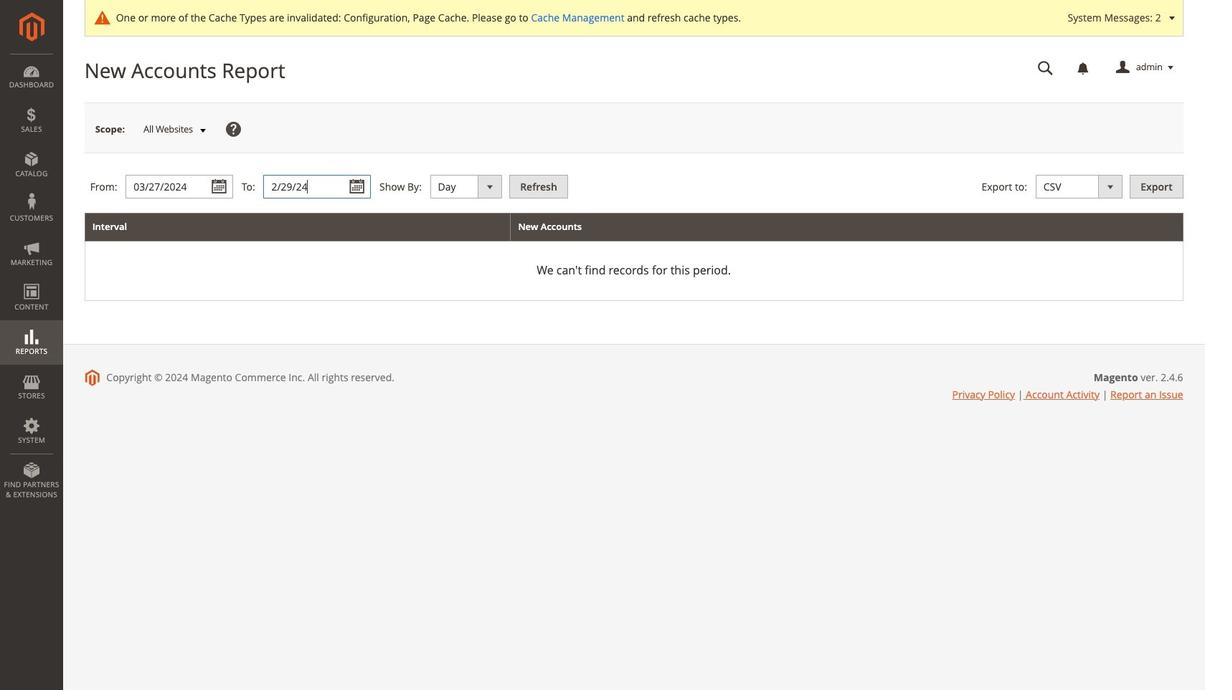 Task type: vqa. For each thing, say whether or not it's contained in the screenshot.
the To text field
no



Task type: locate. For each thing, give the bounding box(es) containing it.
magento admin panel image
[[19, 12, 44, 42]]

None text field
[[1028, 55, 1064, 80], [126, 175, 233, 199], [264, 175, 371, 199], [1028, 55, 1064, 80], [126, 175, 233, 199], [264, 175, 371, 199]]

menu bar
[[0, 54, 63, 507]]



